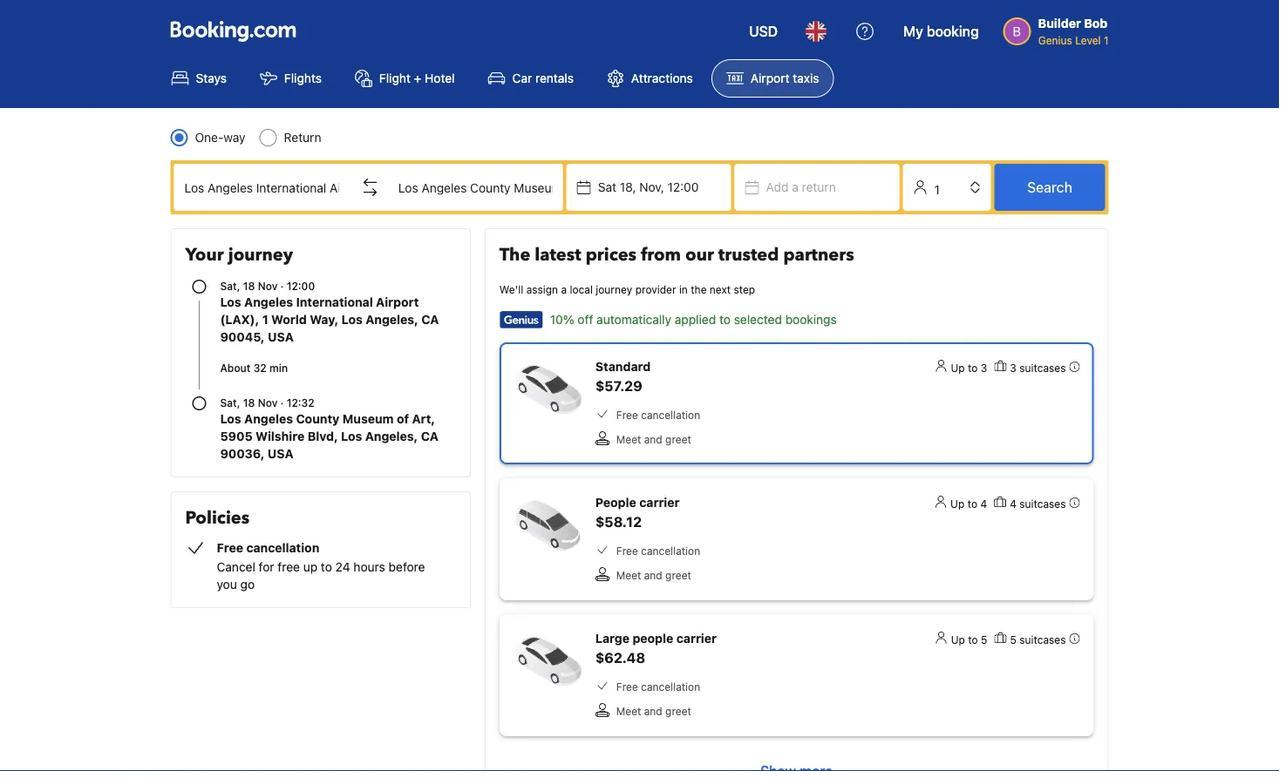 Task type: describe. For each thing, give the bounding box(es) containing it.
genius
[[1038, 34, 1073, 46]]

up for carrier
[[951, 634, 965, 646]]

los down museum at the bottom left of the page
[[341, 430, 362, 444]]

flight + hotel link
[[340, 59, 470, 98]]

trusted
[[719, 243, 779, 267]]

assign
[[527, 283, 558, 296]]

one-
[[195, 130, 224, 145]]

18,
[[620, 180, 636, 194]]

county
[[296, 412, 340, 426]]

up to 4
[[951, 498, 987, 510]]

and for $62.48
[[644, 706, 663, 718]]

sat 18, nov, 12:00
[[598, 180, 699, 194]]

booking.com image
[[171, 21, 296, 42]]

add
[[766, 180, 789, 194]]

before
[[389, 560, 425, 575]]

meet and greet for $57.29
[[616, 433, 692, 446]]

provider
[[636, 283, 676, 296]]

to for people
[[968, 634, 978, 646]]

free inside free cancellation cancel for free up to 24 hours before you go
[[217, 541, 243, 556]]

1 inside builder bob genius level 1
[[1104, 34, 1109, 46]]

free cancellation for $57.29
[[616, 409, 701, 421]]

taxis
[[793, 71, 819, 85]]

10%
[[550, 313, 574, 327]]

return
[[284, 130, 321, 145]]

attractions
[[631, 71, 693, 85]]

your journey
[[185, 243, 293, 267]]

12:00 inside 'sat, 18 nov · 12:00 los angeles international airport (lax), 1 world way, los angeles, ca 90045, usa'
[[287, 280, 315, 292]]

car
[[512, 71, 532, 85]]

free
[[278, 560, 300, 575]]

+
[[414, 71, 422, 85]]

we'll assign a local journey provider in the next step
[[500, 283, 755, 296]]

return
[[802, 180, 836, 194]]

for
[[259, 560, 274, 575]]

angeles for 5905
[[244, 412, 293, 426]]

los down international
[[342, 313, 363, 327]]

meet for $57.29
[[616, 433, 641, 446]]

next
[[710, 283, 731, 296]]

1 up from the top
[[951, 362, 965, 374]]

1 5 from the left
[[981, 634, 988, 646]]

min
[[270, 362, 288, 374]]

about
[[220, 362, 251, 374]]

suitcases for $58.12
[[1020, 498, 1066, 510]]

cancellation inside free cancellation cancel for free up to 24 hours before you go
[[246, 541, 320, 556]]

$57.29
[[596, 378, 643, 395]]

free cancellation for $62.48
[[616, 681, 701, 693]]

hours
[[354, 560, 385, 575]]

flights link
[[245, 59, 337, 98]]

the latest prices from our trusted partners
[[500, 243, 854, 267]]

airport inside 'sat, 18 nov · 12:00 los angeles international airport (lax), 1 world way, los angeles, ca 90045, usa'
[[376, 295, 419, 310]]

carrier inside people carrier $58.12
[[640, 496, 680, 510]]

nov,
[[640, 180, 664, 194]]

policies
[[185, 507, 250, 531]]

our
[[686, 243, 714, 267]]

car rentals link
[[473, 59, 589, 98]]

free for $62.48
[[616, 681, 638, 693]]

usa inside sat, 18 nov · 12:32 los angeles county museum of art, 5905 wilshire blvd, los angeles, ca 90036, usa
[[268, 447, 294, 461]]

angeles, inside sat, 18 nov · 12:32 los angeles county museum of art, 5905 wilshire blvd, los angeles, ca 90036, usa
[[365, 430, 418, 444]]

circle empty image for los angeles county museum of art, 5905 wilshire blvd, los angeles, ca 90036, usa
[[192, 397, 206, 411]]

sat 18, nov, 12:00 button
[[567, 164, 731, 211]]

meet for $58.12
[[616, 570, 641, 582]]

add a return
[[766, 180, 836, 194]]

of
[[397, 412, 409, 426]]

to right applied
[[720, 313, 731, 327]]

nov for 5905
[[258, 397, 278, 409]]

local
[[570, 283, 593, 296]]

standard $57.29
[[596, 360, 651, 395]]

usd
[[749, 23, 778, 40]]

Pick-up location text field
[[174, 167, 349, 208]]

museum
[[343, 412, 394, 426]]

12:32
[[287, 397, 315, 409]]

1 4 from the left
[[981, 498, 987, 510]]

cancellation for $62.48
[[641, 681, 701, 693]]

los up (lax),
[[220, 295, 241, 310]]

cancellation for $58.12
[[641, 545, 701, 557]]

your
[[185, 243, 224, 267]]

you
[[217, 578, 237, 592]]

car rentals
[[512, 71, 574, 85]]

(lax),
[[220, 313, 259, 327]]

and for $58.12
[[644, 570, 663, 582]]

up to 5
[[951, 634, 988, 646]]

my booking
[[904, 23, 979, 40]]

sat, 18 nov · 12:32 los angeles county museum of art, 5905 wilshire blvd, los angeles, ca 90036, usa
[[220, 397, 439, 461]]

way,
[[310, 313, 339, 327]]

usd button
[[739, 10, 789, 52]]

search button
[[995, 164, 1105, 211]]

2 5 from the left
[[1010, 634, 1017, 646]]

builder
[[1038, 16, 1081, 31]]

blvd,
[[308, 430, 338, 444]]

cancellation for $57.29
[[641, 409, 701, 421]]

latest
[[535, 243, 581, 267]]

suitcases for carrier
[[1020, 634, 1066, 646]]

nov for world
[[258, 280, 278, 292]]

from
[[641, 243, 681, 267]]

my
[[904, 23, 923, 40]]

people carrier $58.12
[[596, 496, 680, 531]]

circle empty image for los angeles international airport (lax), 1 world way, los angeles, ca 90045, usa
[[192, 280, 206, 294]]

up
[[303, 560, 318, 575]]

to for $57.29
[[968, 362, 978, 374]]

your account menu builder bob genius level 1 element
[[1004, 8, 1116, 48]]

bookings
[[786, 313, 837, 327]]

large people carrier $62.48
[[596, 632, 717, 667]]

1 3 from the left
[[981, 362, 988, 374]]

step
[[734, 283, 755, 296]]

greet for $57.29
[[666, 433, 692, 446]]

free for $57.29
[[616, 409, 638, 421]]

0 vertical spatial airport
[[751, 71, 790, 85]]



Task type: locate. For each thing, give the bounding box(es) containing it.
nov left 12:32 timer at the bottom left
[[258, 397, 278, 409]]

hotel
[[425, 71, 455, 85]]

attractions link
[[592, 59, 708, 98]]

angeles, inside 'sat, 18 nov · 12:00 los angeles international airport (lax), 1 world way, los angeles, ca 90045, usa'
[[366, 313, 419, 327]]

12:00 inside button
[[668, 180, 699, 194]]

selected
[[734, 313, 782, 327]]

0 vertical spatial free cancellation
[[616, 409, 701, 421]]

los
[[220, 295, 241, 310], [342, 313, 363, 327], [220, 412, 241, 426], [341, 430, 362, 444]]

18 inside 'sat, 18 nov · 12:00 los angeles international airport (lax), 1 world way, los angeles, ca 90045, usa'
[[243, 280, 255, 292]]

32
[[253, 362, 267, 374]]

sat, for 5905
[[220, 397, 240, 409]]

free down $57.29
[[616, 409, 638, 421]]

2 sat, from the top
[[220, 397, 240, 409]]

0 vertical spatial meet and greet
[[616, 433, 692, 446]]

3 suitcases
[[1010, 362, 1066, 374]]

up
[[951, 362, 965, 374], [951, 498, 965, 510], [951, 634, 965, 646]]

1 meet and greet from the top
[[616, 433, 692, 446]]

0 horizontal spatial a
[[561, 283, 567, 296]]

· left 12:32 timer at the bottom left
[[280, 397, 284, 409]]

2 meet from the top
[[616, 570, 641, 582]]

free cancellation down large people carrier $62.48
[[616, 681, 701, 693]]

1 vertical spatial journey
[[596, 283, 633, 296]]

free down $62.48
[[616, 681, 638, 693]]

1 vertical spatial nov
[[258, 397, 278, 409]]

2 4 from the left
[[1010, 498, 1017, 510]]

0 vertical spatial angeles
[[244, 295, 293, 310]]

2 suitcases from the top
[[1020, 498, 1066, 510]]

2 3 from the left
[[1010, 362, 1017, 374]]

airport
[[751, 71, 790, 85], [376, 295, 419, 310]]

carrier inside large people carrier $62.48
[[677, 632, 717, 646]]

1 horizontal spatial 12:00
[[668, 180, 699, 194]]

1 vertical spatial free cancellation
[[616, 545, 701, 557]]

free for $58.12
[[616, 545, 638, 557]]

cancellation up free
[[246, 541, 320, 556]]

free cancellation down people carrier $58.12
[[616, 545, 701, 557]]

1 right level
[[1104, 34, 1109, 46]]

1 vertical spatial carrier
[[677, 632, 717, 646]]

the
[[500, 243, 531, 267]]

1 horizontal spatial airport
[[751, 71, 790, 85]]

flights
[[284, 71, 322, 85]]

1 horizontal spatial a
[[792, 180, 799, 194]]

0 vertical spatial meet
[[616, 433, 641, 446]]

carrier
[[640, 496, 680, 510], [677, 632, 717, 646]]

· left 12:00 timer
[[280, 280, 284, 292]]

1 nov from the top
[[258, 280, 278, 292]]

greet
[[666, 433, 692, 446], [666, 570, 692, 582], [666, 706, 692, 718]]

greet up people carrier $58.12
[[666, 433, 692, 446]]

·
[[280, 280, 284, 292], [280, 397, 284, 409]]

10% off automatically applied to selected bookings
[[550, 313, 837, 327]]

1 circle empty image from the top
[[192, 280, 206, 294]]

people
[[633, 632, 674, 646]]

0 vertical spatial ca
[[422, 313, 439, 327]]

cancellation down $57.29
[[641, 409, 701, 421]]

and up "people"
[[644, 570, 663, 582]]

free cancellation for $58.12
[[616, 545, 701, 557]]

1 suitcases from the top
[[1020, 362, 1066, 374]]

ca inside sat, 18 nov · 12:32 los angeles county museum of art, 5905 wilshire blvd, los angeles, ca 90036, usa
[[421, 430, 439, 444]]

suitcases right the up to 5
[[1020, 634, 1066, 646]]

greet down large people carrier $62.48
[[666, 706, 692, 718]]

1 vertical spatial ·
[[280, 397, 284, 409]]

1 vertical spatial circle empty image
[[192, 397, 206, 411]]

4 left 4 suitcases
[[981, 498, 987, 510]]

suitcases
[[1020, 362, 1066, 374], [1020, 498, 1066, 510], [1020, 634, 1066, 646]]

2 vertical spatial greet
[[666, 706, 692, 718]]

0 vertical spatial circle empty image
[[192, 280, 206, 294]]

· inside 'sat, 18 nov · 12:00 los angeles international airport (lax), 1 world way, los angeles, ca 90045, usa'
[[280, 280, 284, 292]]

airport taxis link
[[712, 59, 834, 98]]

a inside add a return button
[[792, 180, 799, 194]]

meet and greet up "people"
[[616, 570, 692, 582]]

12:32 timer
[[287, 397, 315, 409]]

a right add
[[792, 180, 799, 194]]

world
[[271, 313, 307, 327]]

0 vertical spatial sat,
[[220, 280, 240, 292]]

and for $57.29
[[644, 433, 663, 446]]

sat,
[[220, 280, 240, 292], [220, 397, 240, 409]]

angeles for world
[[244, 295, 293, 310]]

24
[[336, 560, 350, 575]]

1 greet from the top
[[666, 433, 692, 446]]

angeles inside 'sat, 18 nov · 12:00 los angeles international airport (lax), 1 world way, los angeles, ca 90045, usa'
[[244, 295, 293, 310]]

0 vertical spatial a
[[792, 180, 799, 194]]

1 vertical spatial 18
[[243, 397, 255, 409]]

people
[[596, 496, 637, 510]]

0 vertical spatial 12:00
[[668, 180, 699, 194]]

3 up from the top
[[951, 634, 965, 646]]

0 horizontal spatial 1
[[262, 313, 268, 327]]

up to 3
[[951, 362, 988, 374]]

carrier right people at the bottom of page
[[640, 496, 680, 510]]

1 horizontal spatial 5
[[1010, 634, 1017, 646]]

Pick-up location field
[[174, 167, 349, 208]]

angeles up world
[[244, 295, 293, 310]]

18 for 5905
[[243, 397, 255, 409]]

3 meet and greet from the top
[[616, 706, 692, 718]]

0 vertical spatial usa
[[268, 330, 294, 345]]

3 meet from the top
[[616, 706, 641, 718]]

circle empty image
[[192, 280, 206, 294], [192, 397, 206, 411]]

1 angeles from the top
[[244, 295, 293, 310]]

4
[[981, 498, 987, 510], [1010, 498, 1017, 510]]

add a return button
[[735, 164, 900, 211]]

cancellation down people carrier $58.12
[[641, 545, 701, 557]]

my booking link
[[893, 10, 990, 52]]

meet and greet for $58.12
[[616, 570, 692, 582]]

suitcases right up to 4
[[1020, 498, 1066, 510]]

to right up
[[321, 560, 332, 575]]

1 free cancellation from the top
[[616, 409, 701, 421]]

0 vertical spatial journey
[[228, 243, 293, 267]]

· inside sat, 18 nov · 12:32 los angeles county museum of art, 5905 wilshire blvd, los angeles, ca 90036, usa
[[280, 397, 284, 409]]

2 vertical spatial meet and greet
[[616, 706, 692, 718]]

5
[[981, 634, 988, 646], [1010, 634, 1017, 646]]

0 horizontal spatial 3
[[981, 362, 988, 374]]

0 vertical spatial suitcases
[[1020, 362, 1066, 374]]

angeles,
[[366, 313, 419, 327], [365, 430, 418, 444]]

flight
[[379, 71, 411, 85]]

angeles inside sat, 18 nov · 12:32 los angeles county museum of art, 5905 wilshire blvd, los angeles, ca 90036, usa
[[244, 412, 293, 426]]

and down large people carrier $62.48
[[644, 706, 663, 718]]

0 vertical spatial greet
[[666, 433, 692, 446]]

to
[[720, 313, 731, 327], [968, 362, 978, 374], [968, 498, 978, 510], [321, 560, 332, 575], [968, 634, 978, 646]]

12:00 timer
[[287, 280, 315, 292]]

airport taxis
[[751, 71, 819, 85]]

5 right the up to 5
[[1010, 634, 1017, 646]]

1 vertical spatial sat,
[[220, 397, 240, 409]]

1 vertical spatial usa
[[268, 447, 294, 461]]

1 horizontal spatial 1
[[1104, 34, 1109, 46]]

free up cancel
[[217, 541, 243, 556]]

the
[[691, 283, 707, 296]]

prices
[[586, 243, 637, 267]]

we'll
[[500, 283, 524, 296]]

airport left taxis
[[751, 71, 790, 85]]

ca inside 'sat, 18 nov · 12:00 los angeles international airport (lax), 1 world way, los angeles, ca 90045, usa'
[[422, 313, 439, 327]]

large
[[596, 632, 630, 646]]

1 vertical spatial meet and greet
[[616, 570, 692, 582]]

2 circle empty image from the top
[[192, 397, 206, 411]]

a left local
[[561, 283, 567, 296]]

2 vertical spatial suitcases
[[1020, 634, 1066, 646]]

meet and greet down $57.29
[[616, 433, 692, 446]]

journey
[[228, 243, 293, 267], [596, 283, 633, 296]]

2 · from the top
[[280, 397, 284, 409]]

and
[[644, 433, 663, 446], [644, 570, 663, 582], [644, 706, 663, 718]]

2 vertical spatial free cancellation
[[616, 681, 701, 693]]

usa inside 'sat, 18 nov · 12:00 los angeles international airport (lax), 1 world way, los angeles, ca 90045, usa'
[[268, 330, 294, 345]]

1 vertical spatial 1
[[262, 313, 268, 327]]

1 inside 'sat, 18 nov · 12:00 los angeles international airport (lax), 1 world way, los angeles, ca 90045, usa'
[[262, 313, 268, 327]]

journey up 12:00 timer
[[228, 243, 293, 267]]

sat, down "your journey"
[[220, 280, 240, 292]]

1 vertical spatial suitcases
[[1020, 498, 1066, 510]]

$58.12
[[596, 514, 642, 531]]

2 up from the top
[[951, 498, 965, 510]]

5905
[[220, 430, 253, 444]]

18 down 'about 32 min'
[[243, 397, 255, 409]]

12:00 right nov,
[[668, 180, 699, 194]]

2 vertical spatial meet
[[616, 706, 641, 718]]

1 vertical spatial ca
[[421, 430, 439, 444]]

sat, for world
[[220, 280, 240, 292]]

meet down $62.48
[[616, 706, 641, 718]]

1 horizontal spatial journey
[[596, 283, 633, 296]]

3 greet from the top
[[666, 706, 692, 718]]

2 free cancellation from the top
[[616, 545, 701, 557]]

greet up "people"
[[666, 570, 692, 582]]

90045,
[[220, 330, 265, 345]]

to left 5 suitcases
[[968, 634, 978, 646]]

2 vertical spatial up
[[951, 634, 965, 646]]

0 vertical spatial 18
[[243, 280, 255, 292]]

1 18 from the top
[[243, 280, 255, 292]]

to left 3 suitcases
[[968, 362, 978, 374]]

way
[[224, 130, 246, 145]]

1 horizontal spatial 4
[[1010, 498, 1017, 510]]

3 free cancellation from the top
[[616, 681, 701, 693]]

up left 3 suitcases
[[951, 362, 965, 374]]

los up 5905
[[220, 412, 241, 426]]

to left 4 suitcases
[[968, 498, 978, 510]]

0 vertical spatial 1
[[1104, 34, 1109, 46]]

meet and greet down large people carrier $62.48
[[616, 706, 692, 718]]

nov inside sat, 18 nov · 12:32 los angeles county museum of art, 5905 wilshire blvd, los angeles, ca 90036, usa
[[258, 397, 278, 409]]

2 18 from the top
[[243, 397, 255, 409]]

sat, inside 'sat, 18 nov · 12:00 los angeles international airport (lax), 1 world way, los angeles, ca 90045, usa'
[[220, 280, 240, 292]]

angeles up "wilshire"
[[244, 412, 293, 426]]

3 and from the top
[[644, 706, 663, 718]]

meet and greet
[[616, 433, 692, 446], [616, 570, 692, 582], [616, 706, 692, 718]]

airport right international
[[376, 295, 419, 310]]

applied
[[675, 313, 716, 327]]

nov inside 'sat, 18 nov · 12:00 los angeles international airport (lax), 1 world way, los angeles, ca 90045, usa'
[[258, 280, 278, 292]]

5 suitcases
[[1010, 634, 1066, 646]]

sat, inside sat, 18 nov · 12:32 los angeles county museum of art, 5905 wilshire blvd, los angeles, ca 90036, usa
[[220, 397, 240, 409]]

builder bob genius level 1
[[1038, 16, 1109, 46]]

1 vertical spatial 12:00
[[287, 280, 315, 292]]

ca
[[422, 313, 439, 327], [421, 430, 439, 444]]

international
[[296, 295, 373, 310]]

usa down world
[[268, 330, 294, 345]]

1 vertical spatial airport
[[376, 295, 419, 310]]

sat
[[598, 180, 617, 194]]

search
[[1027, 179, 1073, 196]]

18 inside sat, 18 nov · 12:32 los angeles county museum of art, 5905 wilshire blvd, los angeles, ca 90036, usa
[[243, 397, 255, 409]]

12:00
[[668, 180, 699, 194], [287, 280, 315, 292]]

0 horizontal spatial airport
[[376, 295, 419, 310]]

2 greet from the top
[[666, 570, 692, 582]]

1 vertical spatial a
[[561, 283, 567, 296]]

2 angeles from the top
[[244, 412, 293, 426]]

nov left 12:00 timer
[[258, 280, 278, 292]]

meet and greet for $62.48
[[616, 706, 692, 718]]

suitcases right up to 3
[[1020, 362, 1066, 374]]

1 vertical spatial angeles
[[244, 412, 293, 426]]

off
[[578, 313, 593, 327]]

1 vertical spatial and
[[644, 570, 663, 582]]

3
[[981, 362, 988, 374], [1010, 362, 1017, 374]]

· for international
[[280, 280, 284, 292]]

angeles, down international
[[366, 313, 419, 327]]

0 vertical spatial and
[[644, 433, 663, 446]]

2 vertical spatial and
[[644, 706, 663, 718]]

1 · from the top
[[280, 280, 284, 292]]

meet down $58.12
[[616, 570, 641, 582]]

booking
[[927, 23, 979, 40]]

flight + hotel
[[379, 71, 455, 85]]

up left 4 suitcases
[[951, 498, 965, 510]]

0 horizontal spatial 12:00
[[287, 280, 315, 292]]

one-way
[[195, 130, 246, 145]]

sat, up 5905
[[220, 397, 240, 409]]

2 nov from the top
[[258, 397, 278, 409]]

cancel
[[217, 560, 255, 575]]

2 and from the top
[[644, 570, 663, 582]]

4 right up to 4
[[1010, 498, 1017, 510]]

18 for world
[[243, 280, 255, 292]]

greet for $62.48
[[666, 706, 692, 718]]

to for carrier
[[968, 498, 978, 510]]

1 vertical spatial greet
[[666, 570, 692, 582]]

free cancellation cancel for free up to 24 hours before you go
[[217, 541, 425, 592]]

0 horizontal spatial journey
[[228, 243, 293, 267]]

3 left 3 suitcases
[[981, 362, 988, 374]]

1 and from the top
[[644, 433, 663, 446]]

Drop-off location text field
[[388, 167, 563, 208]]

partners
[[784, 243, 854, 267]]

usa down "wilshire"
[[268, 447, 294, 461]]

1 meet from the top
[[616, 433, 641, 446]]

sat, 18 nov · 12:00 los angeles international airport (lax), 1 world way, los angeles, ca 90045, usa
[[220, 280, 439, 345]]

about 32 min
[[220, 362, 288, 374]]

stays
[[196, 71, 227, 85]]

5 left 5 suitcases
[[981, 634, 988, 646]]

Drop-off location field
[[388, 167, 563, 208]]

12:00 up world
[[287, 280, 315, 292]]

1 left world
[[262, 313, 268, 327]]

bob
[[1084, 16, 1108, 31]]

cancellation down large people carrier $62.48
[[641, 681, 701, 693]]

90036,
[[220, 447, 265, 461]]

1 sat, from the top
[[220, 280, 240, 292]]

· for county
[[280, 397, 284, 409]]

nov
[[258, 280, 278, 292], [258, 397, 278, 409]]

angeles, down the of
[[365, 430, 418, 444]]

0 vertical spatial up
[[951, 362, 965, 374]]

meet for $62.48
[[616, 706, 641, 718]]

1 horizontal spatial 3
[[1010, 362, 1017, 374]]

3 right up to 3
[[1010, 362, 1017, 374]]

0 vertical spatial ·
[[280, 280, 284, 292]]

journey right local
[[596, 283, 633, 296]]

standard
[[596, 360, 651, 374]]

1 vertical spatial angeles,
[[365, 430, 418, 444]]

and down "standard $57.29"
[[644, 433, 663, 446]]

1 vertical spatial meet
[[616, 570, 641, 582]]

0 vertical spatial angeles,
[[366, 313, 419, 327]]

in
[[679, 283, 688, 296]]

0 vertical spatial nov
[[258, 280, 278, 292]]

rentals
[[536, 71, 574, 85]]

free cancellation down $57.29
[[616, 409, 701, 421]]

0 horizontal spatial 4
[[981, 498, 987, 510]]

up for $58.12
[[951, 498, 965, 510]]

18 down "your journey"
[[243, 280, 255, 292]]

free down $58.12
[[616, 545, 638, 557]]

carrier right "people"
[[677, 632, 717, 646]]

art,
[[412, 412, 435, 426]]

to inside free cancellation cancel for free up to 24 hours before you go
[[321, 560, 332, 575]]

up left 5 suitcases
[[951, 634, 965, 646]]

greet for $58.12
[[666, 570, 692, 582]]

2 meet and greet from the top
[[616, 570, 692, 582]]

0 vertical spatial carrier
[[640, 496, 680, 510]]

3 suitcases from the top
[[1020, 634, 1066, 646]]

meet down $57.29
[[616, 433, 641, 446]]

0 horizontal spatial 5
[[981, 634, 988, 646]]

go
[[240, 578, 255, 592]]

1 vertical spatial up
[[951, 498, 965, 510]]



Task type: vqa. For each thing, say whether or not it's contained in the screenshot.


